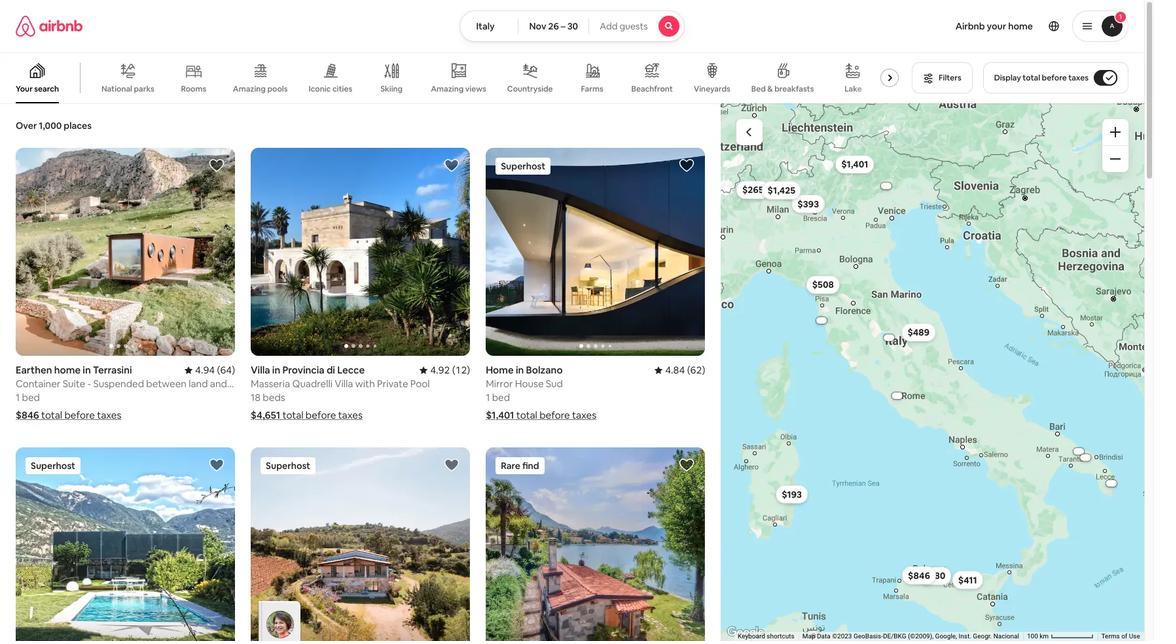 Task type: locate. For each thing, give the bounding box(es) containing it.
before inside villa in provincia di lecce masseria quadrelli villa with private pool 18 beds $4,651 total before taxes
[[306, 410, 336, 422]]

farms
[[581, 84, 604, 94]]

1 button
[[1073, 10, 1129, 42]]

total inside home in bolzano mirror house sud 1 bed $1,401 total before taxes
[[517, 410, 538, 422]]

total
[[1023, 73, 1041, 83], [41, 410, 62, 422], [283, 410, 304, 422], [517, 410, 538, 422]]

$193 button
[[777, 486, 809, 504]]

$1,425
[[769, 185, 796, 196]]

1 vertical spatial $1,401
[[486, 410, 515, 422]]

bed down earthen
[[22, 392, 40, 404]]

bed & breakfasts
[[752, 84, 815, 94]]

before down earthen home in terrasini
[[64, 410, 95, 422]]

1 horizontal spatial 1
[[486, 392, 490, 404]]

earthen
[[16, 364, 52, 377]]

in inside villa in provincia di lecce masseria quadrelli villa with private pool 18 beds $4,651 total before taxes
[[272, 364, 281, 377]]

km
[[1041, 634, 1050, 641]]

total down earthen
[[41, 410, 62, 422]]

$846 inside $846 button
[[909, 570, 931, 582]]

lecce
[[337, 364, 365, 377]]

$580 button
[[919, 568, 953, 586]]

$846
[[16, 410, 39, 422], [909, 570, 931, 582]]

display total before taxes
[[995, 73, 1089, 83]]

group containing national parks
[[0, 52, 905, 104]]

quadrelli
[[292, 378, 333, 391]]

in left terrasini
[[83, 364, 91, 377]]

1 bed from the left
[[22, 392, 40, 404]]

taxes inside button
[[1069, 73, 1089, 83]]

in inside home in bolzano mirror house sud 1 bed $1,401 total before taxes
[[516, 364, 524, 377]]

in for villa
[[272, 364, 281, 377]]

$846 button
[[903, 567, 937, 585]]

before down quadrelli
[[306, 410, 336, 422]]

$846 inside 1 bed $846 total before taxes
[[16, 410, 39, 422]]

None search field
[[460, 10, 685, 42]]

0 horizontal spatial $846
[[16, 410, 39, 422]]

nov 26 – 30 button
[[518, 10, 590, 42]]

(62)
[[688, 364, 706, 377]]

0 horizontal spatial villa
[[251, 364, 270, 377]]

map data ©2023 geobasis-de/bkg (©2009), google, inst. geogr. nacional
[[803, 634, 1020, 641]]

provincia
[[283, 364, 325, 377]]

1 vertical spatial $846
[[909, 570, 931, 582]]

0 horizontal spatial bed
[[22, 392, 40, 404]]

bed inside home in bolzano mirror house sud 1 bed $1,401 total before taxes
[[492, 392, 510, 404]]

1 horizontal spatial $846
[[909, 570, 931, 582]]

100
[[1028, 634, 1039, 641]]

1 bed $846 total before taxes
[[16, 392, 121, 422]]

nov
[[530, 20, 547, 32]]

skiing
[[381, 84, 403, 94]]

airbnb your home
[[956, 20, 1034, 32]]

100 km button
[[1024, 633, 1098, 642]]

google map
showing 38 stays. including 1 saved stay. region
[[721, 104, 1145, 642]]

bed down mirror
[[492, 392, 510, 404]]

none search field containing italy
[[460, 10, 685, 42]]

villa
[[251, 364, 270, 377], [335, 378, 353, 391]]

–
[[561, 20, 566, 32]]

villa in provincia di lecce masseria quadrelli villa with private pool 18 beds $4,651 total before taxes
[[251, 364, 430, 422]]

data
[[818, 634, 831, 641]]

$265 button
[[737, 181, 770, 199]]

4.92 out of 5 average rating,  12 reviews image
[[420, 364, 470, 377]]

1 horizontal spatial amazing
[[431, 84, 464, 94]]

2 bed from the left
[[492, 392, 510, 404]]

1 inside dropdown button
[[1120, 12, 1123, 21]]

total inside 1 bed $846 total before taxes
[[41, 410, 62, 422]]

1 horizontal spatial $1,401
[[842, 159, 869, 171]]

$1,401 inside home in bolzano mirror house sud 1 bed $1,401 total before taxes
[[486, 410, 515, 422]]

villa down lecce
[[335, 378, 353, 391]]

4.94 out of 5 average rating,  64 reviews image
[[185, 364, 235, 377]]

1 inside 1 bed $846 total before taxes
[[16, 392, 20, 404]]

national parks
[[102, 84, 154, 94]]

2 in from the left
[[272, 364, 281, 377]]

home right your
[[1009, 20, 1034, 32]]

4.84
[[666, 364, 685, 377]]

0 horizontal spatial in
[[83, 364, 91, 377]]

1 horizontal spatial home
[[1009, 20, 1034, 32]]

total down beds
[[283, 410, 304, 422]]

0 horizontal spatial $1,401
[[486, 410, 515, 422]]

2 horizontal spatial in
[[516, 364, 524, 377]]

taxes
[[1069, 73, 1089, 83], [97, 410, 121, 422], [338, 410, 363, 422], [572, 410, 597, 422]]

bed
[[752, 84, 766, 94]]

total right the 'display'
[[1023, 73, 1041, 83]]

use
[[1130, 634, 1141, 641]]

add to wishlist: vacation home in varenna image
[[679, 458, 695, 474]]

0 horizontal spatial amazing
[[233, 84, 266, 94]]

parks
[[134, 84, 154, 94]]

taxes inside villa in provincia di lecce masseria quadrelli villa with private pool 18 beds $4,651 total before taxes
[[338, 410, 363, 422]]

nacional
[[994, 634, 1020, 641]]

terrasini
[[93, 364, 132, 377]]

$193
[[783, 489, 803, 501]]

$846 left $411 button
[[909, 570, 931, 582]]

search
[[34, 84, 59, 94]]

zoom out image
[[1111, 154, 1121, 164]]

breakfasts
[[775, 84, 815, 94]]

keyboard shortcuts
[[738, 634, 795, 641]]

0 horizontal spatial home
[[54, 364, 81, 377]]

1 for 1
[[1120, 12, 1123, 21]]

amazing left "views"
[[431, 84, 464, 94]]

beachfront
[[632, 84, 673, 94]]

add to wishlist: villa in provincia di lecce image
[[444, 158, 460, 174]]

$846 down earthen
[[16, 410, 39, 422]]

home in bolzano mirror house sud 1 bed $1,401 total before taxes
[[486, 364, 597, 422]]

home inside profile element
[[1009, 20, 1034, 32]]

places
[[64, 120, 92, 132]]

2 horizontal spatial 1
[[1120, 12, 1123, 21]]

de/bkg
[[884, 634, 907, 641]]

3 in from the left
[[516, 364, 524, 377]]

1 horizontal spatial bed
[[492, 392, 510, 404]]

in up house
[[516, 364, 524, 377]]

4.92
[[430, 364, 450, 377]]

terms
[[1102, 634, 1121, 641]]

home
[[1009, 20, 1034, 32], [54, 364, 81, 377]]

iconic cities
[[309, 84, 353, 94]]

total down house
[[517, 410, 538, 422]]

terms of use
[[1102, 634, 1141, 641]]

over 1,000 places
[[16, 120, 92, 132]]

0 vertical spatial $846
[[16, 410, 39, 422]]

$4,651
[[251, 410, 281, 422]]

bolzano
[[526, 364, 563, 377]]

in for home
[[516, 364, 524, 377]]

amazing
[[431, 84, 464, 94], [233, 84, 266, 94]]

0 vertical spatial $1,401
[[842, 159, 869, 171]]

before
[[1043, 73, 1068, 83], [64, 410, 95, 422], [306, 410, 336, 422], [540, 410, 570, 422]]

before inside home in bolzano mirror house sud 1 bed $1,401 total before taxes
[[540, 410, 570, 422]]

before down sud
[[540, 410, 570, 422]]

0 horizontal spatial 1
[[16, 392, 20, 404]]

home right earthen
[[54, 364, 81, 377]]

0 vertical spatial villa
[[251, 364, 270, 377]]

amazing left pools on the left top of the page
[[233, 84, 266, 94]]

$411 button
[[953, 572, 984, 590]]

$393
[[798, 198, 820, 210]]

$508 button
[[807, 276, 841, 294]]

1 horizontal spatial villa
[[335, 378, 353, 391]]

$411
[[959, 575, 978, 587]]

group
[[0, 52, 905, 104], [16, 148, 235, 357], [251, 148, 470, 357], [486, 148, 706, 357], [16, 448, 235, 642], [251, 448, 470, 642], [486, 448, 706, 642]]

1 vertical spatial villa
[[335, 378, 353, 391]]

add to wishlist: earthen home in terrasini image
[[209, 158, 225, 174]]

villa up masseria
[[251, 364, 270, 377]]

1 horizontal spatial in
[[272, 364, 281, 377]]

beds
[[263, 392, 285, 404]]

bed
[[22, 392, 40, 404], [492, 392, 510, 404]]

0 vertical spatial home
[[1009, 20, 1034, 32]]

26
[[549, 20, 559, 32]]

1
[[1120, 12, 1123, 21], [16, 392, 20, 404], [486, 392, 490, 404]]

before right the 'display'
[[1043, 73, 1068, 83]]

your
[[988, 20, 1007, 32]]

in up masseria
[[272, 364, 281, 377]]

amazing for amazing pools
[[233, 84, 266, 94]]



Task type: describe. For each thing, give the bounding box(es) containing it.
1 for 1 bed $846 total before taxes
[[16, 392, 20, 404]]

$489 button
[[903, 324, 937, 342]]

home
[[486, 364, 514, 377]]

cities
[[333, 84, 353, 94]]

shortcuts
[[767, 634, 795, 641]]

$1,401 button
[[836, 156, 875, 174]]

italy button
[[460, 10, 519, 42]]

$508
[[813, 279, 835, 291]]

amazing for amazing views
[[431, 84, 464, 94]]

google image
[[725, 625, 768, 642]]

guests
[[620, 20, 648, 32]]

of
[[1122, 634, 1128, 641]]

4.84 out of 5 average rating,  62 reviews image
[[655, 364, 706, 377]]

4.94 (64)
[[195, 364, 235, 377]]

keyboard shortcuts button
[[738, 633, 795, 642]]

add
[[600, 20, 618, 32]]

$489
[[909, 327, 931, 339]]

iconic
[[309, 84, 331, 94]]

add to wishlist: room in loceri image
[[444, 458, 460, 474]]

private
[[377, 378, 408, 391]]

countryside
[[508, 84, 553, 94]]

airbnb
[[956, 20, 986, 32]]

amazing views
[[431, 84, 487, 94]]

pools
[[268, 84, 288, 94]]

(64)
[[217, 364, 235, 377]]

100 km
[[1028, 634, 1051, 641]]

bed inside 1 bed $846 total before taxes
[[22, 392, 40, 404]]

add to wishlist: tiny home in bolzano image
[[209, 458, 225, 474]]

18
[[251, 392, 261, 404]]

$265
[[743, 184, 765, 196]]

taxes inside home in bolzano mirror house sud 1 bed $1,401 total before taxes
[[572, 410, 597, 422]]

before inside 1 bed $846 total before taxes
[[64, 410, 95, 422]]

your
[[16, 84, 33, 94]]

lake
[[845, 84, 863, 94]]

national
[[102, 84, 132, 94]]

1 inside home in bolzano mirror house sud 1 bed $1,401 total before taxes
[[486, 392, 490, 404]]

&
[[768, 84, 773, 94]]

before inside button
[[1043, 73, 1068, 83]]

zoom in image
[[1111, 127, 1121, 138]]

$393 button
[[793, 195, 826, 213]]

geogr.
[[974, 634, 993, 641]]

total inside villa in provincia di lecce masseria quadrelli villa with private pool 18 beds $4,651 total before taxes
[[283, 410, 304, 422]]

filters
[[939, 73, 962, 83]]

add to wishlist: home in bolzano image
[[679, 158, 695, 174]]

total inside display total before taxes button
[[1023, 73, 1041, 83]]

geobasis-
[[854, 634, 884, 641]]

google,
[[936, 634, 958, 641]]

italy
[[477, 20, 495, 32]]

display
[[995, 73, 1022, 83]]

nov 26 – 30
[[530, 20, 579, 32]]

add guests
[[600, 20, 648, 32]]

masseria
[[251, 378, 290, 391]]

views
[[466, 84, 487, 94]]

map
[[803, 634, 816, 641]]

1 in from the left
[[83, 364, 91, 377]]

rooms
[[181, 84, 206, 94]]

$1,425 button
[[763, 181, 802, 200]]

your search
[[16, 84, 59, 94]]

(©2009),
[[909, 634, 934, 641]]

airbnb your home link
[[948, 12, 1042, 40]]

filters button
[[913, 62, 973, 94]]

display total before taxes button
[[984, 62, 1129, 94]]

(12)
[[452, 364, 470, 377]]

add guests button
[[589, 10, 685, 42]]

profile element
[[701, 0, 1129, 52]]

$1,401 inside $1,401 button
[[842, 159, 869, 171]]

$580
[[925, 571, 947, 583]]

4.84 (62)
[[666, 364, 706, 377]]

di
[[327, 364, 335, 377]]

amazing pools
[[233, 84, 288, 94]]

keyboard
[[738, 634, 766, 641]]

with
[[356, 378, 375, 391]]

sud
[[546, 378, 563, 391]]

over
[[16, 120, 37, 132]]

1 vertical spatial home
[[54, 364, 81, 377]]

house
[[515, 378, 544, 391]]

taxes inside 1 bed $846 total before taxes
[[97, 410, 121, 422]]

terms of use link
[[1102, 634, 1141, 641]]

pool
[[411, 378, 430, 391]]

30
[[568, 20, 579, 32]]

mirror
[[486, 378, 513, 391]]



Task type: vqa. For each thing, say whether or not it's contained in the screenshot.
tab list
no



